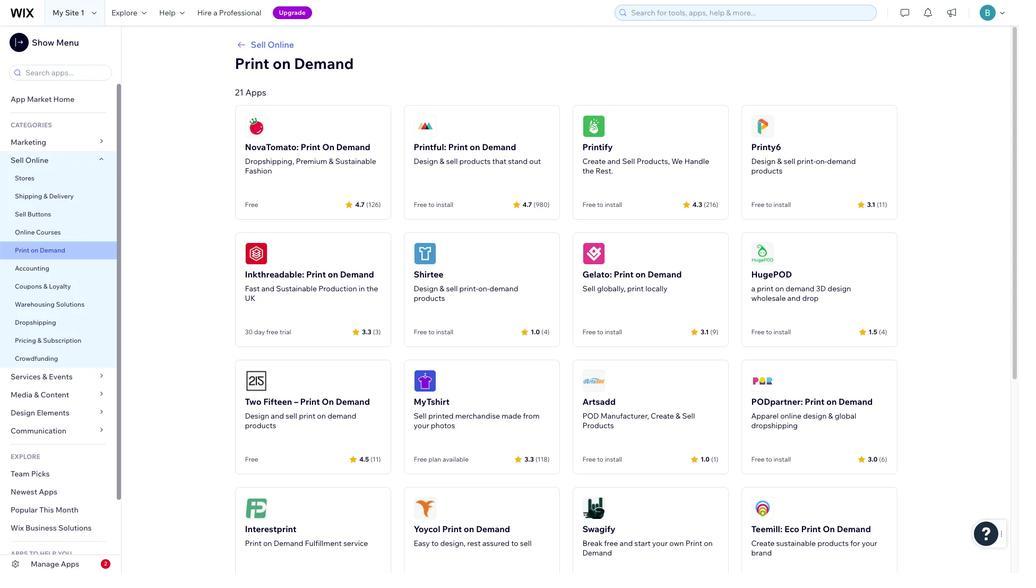 Task type: locate. For each thing, give the bounding box(es) containing it.
to for artsadd
[[598, 456, 604, 464]]

1 (4) from the left
[[542, 328, 550, 336]]

install up shirtee logo at the top left of page
[[436, 201, 454, 209]]

free down wholesale
[[752, 328, 765, 336]]

free for hugepod
[[752, 328, 765, 336]]

demand
[[294, 54, 354, 73], [337, 142, 371, 152], [482, 142, 517, 152], [40, 246, 65, 254], [340, 269, 374, 280], [648, 269, 682, 280], [336, 397, 370, 407], [839, 397, 874, 407], [476, 524, 511, 535], [838, 524, 872, 535], [274, 539, 304, 549], [583, 549, 613, 558]]

free to install for printful:
[[414, 201, 454, 209]]

1.0 for artsadd
[[701, 456, 710, 464]]

free down products
[[583, 456, 596, 464]]

1 horizontal spatial print
[[628, 284, 644, 294]]

0 vertical spatial on
[[323, 142, 335, 152]]

help button
[[153, 0, 191, 25]]

elements
[[37, 409, 70, 418]]

3.3 left '(3)'
[[362, 328, 372, 336]]

to for printify
[[598, 201, 604, 209]]

free for artsadd
[[583, 456, 596, 464]]

sustainable
[[336, 157, 376, 166], [276, 284, 317, 294]]

design down the shirtee
[[414, 284, 438, 294]]

0 horizontal spatial (4)
[[542, 328, 550, 336]]

free left plan
[[414, 456, 427, 464]]

(9)
[[711, 328, 719, 336]]

free
[[245, 201, 258, 209], [414, 201, 427, 209], [583, 201, 596, 209], [752, 201, 765, 209], [414, 328, 427, 336], [583, 328, 596, 336], [752, 328, 765, 336], [245, 456, 258, 464], [414, 456, 427, 464], [583, 456, 596, 464], [752, 456, 765, 464]]

dropshipping
[[752, 421, 799, 431]]

your left own
[[653, 539, 668, 549]]

sustainable inside inkthreadable: print on demand fast and sustainable production in the uk
[[276, 284, 317, 294]]

install down printy6 design & sell print-on-demand products
[[774, 201, 792, 209]]

(118)
[[536, 456, 550, 464]]

a inside hugepod a print on demand 3d design wholesale and drop
[[752, 284, 756, 294]]

help
[[40, 550, 56, 558]]

a for hire
[[214, 8, 218, 18]]

demand inside teemill: eco print on demand create sustainable products for your brand
[[838, 524, 872, 535]]

1 vertical spatial a
[[752, 284, 756, 294]]

products
[[583, 421, 614, 431]]

1 horizontal spatial sell online
[[251, 39, 294, 50]]

to down rest.
[[598, 201, 604, 209]]

4.3 (216)
[[693, 201, 719, 209]]

yoycol print on demand easy to design, rest assured to sell
[[414, 524, 532, 549]]

products left that
[[460, 157, 491, 166]]

hire
[[197, 8, 212, 18]]

install for podpartner:
[[774, 456, 792, 464]]

to down products
[[598, 456, 604, 464]]

dropshipping
[[15, 319, 56, 327]]

install down products
[[605, 456, 623, 464]]

1 horizontal spatial a
[[752, 284, 756, 294]]

0 horizontal spatial 4.7
[[356, 201, 365, 209]]

your left the photos
[[414, 421, 430, 431]]

free down dropshipping
[[752, 456, 765, 464]]

1 vertical spatial sell online
[[11, 156, 49, 165]]

1 horizontal spatial (11)
[[878, 201, 888, 209]]

to for gelato:
[[598, 328, 604, 336]]

products inside two fifteen – print on demand design and sell print on demand products
[[245, 421, 276, 431]]

online down "upgrade" 'button'
[[268, 39, 294, 50]]

stand
[[509, 157, 528, 166]]

menu
[[56, 37, 79, 48]]

demand inside yoycol print on demand easy to design, rest assured to sell
[[476, 524, 511, 535]]

demand inside two fifteen – print on demand design and sell print on demand products
[[336, 397, 370, 407]]

podpartner: print on demand logo image
[[752, 370, 774, 393]]

loyalty
[[49, 283, 71, 291]]

0 vertical spatial sell online link
[[235, 38, 898, 51]]

fashion
[[245, 166, 272, 176]]

design inside podpartner: print on demand apparel online design & global dropshipping
[[804, 412, 827, 421]]

free inside swagify break free and start your own print on demand
[[605, 539, 619, 549]]

design inside the "shirtee design & sell print-on-demand products"
[[414, 284, 438, 294]]

print- for printy6
[[798, 157, 817, 166]]

1 vertical spatial free
[[605, 539, 619, 549]]

on inside interestprint print on demand fulfillment service
[[263, 539, 272, 549]]

gelato:
[[583, 269, 613, 280]]

solutions
[[56, 301, 85, 309], [58, 524, 92, 533]]

30 day free trial
[[245, 328, 291, 336]]

print
[[235, 54, 270, 73], [301, 142, 321, 152], [449, 142, 468, 152], [15, 246, 29, 254], [306, 269, 326, 280], [614, 269, 634, 280], [300, 397, 320, 407], [806, 397, 825, 407], [443, 524, 462, 535], [802, 524, 822, 535], [245, 539, 262, 549], [686, 539, 703, 549]]

teemill: eco print on demand create sustainable products for your brand
[[752, 524, 878, 558]]

demand inside inkthreadable: print on demand fast and sustainable production in the uk
[[340, 269, 374, 280]]

1 vertical spatial solutions
[[58, 524, 92, 533]]

demand inside interestprint print on demand fulfillment service
[[274, 539, 304, 549]]

print up production
[[306, 269, 326, 280]]

1 horizontal spatial the
[[583, 166, 595, 176]]

yoycol
[[414, 524, 441, 535]]

products inside printy6 design & sell print-on-demand products
[[752, 166, 783, 176]]

2 (4) from the left
[[880, 328, 888, 336]]

1 horizontal spatial free
[[605, 539, 619, 549]]

print up premium
[[301, 142, 321, 152]]

1 vertical spatial apps
[[39, 488, 57, 497]]

global
[[836, 412, 857, 421]]

solutions down month
[[58, 524, 92, 533]]

2 horizontal spatial apps
[[246, 87, 266, 98]]

a down hugepod
[[752, 284, 756, 294]]

install down wholesale
[[774, 328, 792, 336]]

design for hugepod
[[828, 284, 852, 294]]

apps right 21
[[246, 87, 266, 98]]

design inside sidebar element
[[11, 409, 35, 418]]

install for artsadd
[[605, 456, 623, 464]]

1 vertical spatial 3.1
[[701, 328, 709, 336]]

online down the sell buttons
[[15, 228, 35, 236]]

2 vertical spatial create
[[752, 539, 775, 549]]

courses
[[36, 228, 61, 236]]

free to install up hugepod logo
[[752, 201, 792, 209]]

create right manufacturer,
[[651, 412, 675, 421]]

free right (126)
[[414, 201, 427, 209]]

print inside printful: print on demand design & sell products that stand out
[[449, 142, 468, 152]]

warehousing solutions
[[15, 301, 85, 309]]

1 vertical spatial on-
[[479, 284, 490, 294]]

& inside novatomato: print on demand dropshipping, premium &  sustainable fashion
[[329, 157, 334, 166]]

a right hire
[[214, 8, 218, 18]]

1 vertical spatial create
[[651, 412, 675, 421]]

products down the shirtee
[[414, 294, 445, 303]]

& inside the "shirtee design & sell print-on-demand products"
[[440, 284, 445, 294]]

0 vertical spatial print on demand
[[235, 54, 354, 73]]

free to install up mytshirt logo
[[414, 328, 454, 336]]

(980)
[[534, 201, 550, 209]]

print right the printful:
[[449, 142, 468, 152]]

1 horizontal spatial your
[[653, 539, 668, 549]]

free for shirtee
[[414, 328, 427, 336]]

to down globally, at the right of page
[[598, 328, 604, 336]]

free for podpartner: print on demand
[[752, 456, 765, 464]]

demand inside novatomato: print on demand dropshipping, premium &  sustainable fashion
[[337, 142, 371, 152]]

print right podpartner:
[[806, 397, 825, 407]]

and left drop
[[788, 294, 801, 303]]

free down 'fashion'
[[245, 201, 258, 209]]

print- inside the "shirtee design & sell print-on-demand products"
[[460, 284, 479, 294]]

install down dropshipping
[[774, 456, 792, 464]]

install down globally, at the right of page
[[605, 328, 623, 336]]

print up the 21 apps
[[235, 54, 270, 73]]

the left rest.
[[583, 166, 595, 176]]

from
[[524, 412, 540, 421]]

sell inside printify create and sell products, we handle the rest.
[[623, 157, 636, 166]]

apps to help you
[[11, 550, 72, 558]]

free to install up shirtee logo at the top left of page
[[414, 201, 454, 209]]

on inside teemill: eco print on demand create sustainable products for your brand
[[824, 524, 836, 535]]

online
[[268, 39, 294, 50], [25, 156, 49, 165], [15, 228, 35, 236]]

free for 30
[[267, 328, 278, 336]]

1 horizontal spatial 4.7
[[523, 201, 532, 209]]

sidebar element
[[0, 25, 122, 574]]

and down fifteen
[[271, 412, 284, 421]]

to down dropshipping
[[767, 456, 773, 464]]

sell online down "upgrade" 'button'
[[251, 39, 294, 50]]

free right '(3)'
[[414, 328, 427, 336]]

0 horizontal spatial 3.1
[[701, 328, 709, 336]]

0 horizontal spatial sell online
[[11, 156, 49, 165]]

print on demand down online courses
[[15, 246, 65, 254]]

design right 3d
[[828, 284, 852, 294]]

products inside the "shirtee design & sell print-on-demand products"
[[414, 294, 445, 303]]

on inside yoycol print on demand easy to design, rest assured to sell
[[464, 524, 475, 535]]

1 vertical spatial sell online link
[[0, 151, 117, 169]]

marketing
[[11, 138, 46, 147]]

(4) for shirtee
[[542, 328, 550, 336]]

to for podpartner:
[[767, 456, 773, 464]]

products inside teemill: eco print on demand create sustainable products for your brand
[[818, 539, 849, 549]]

print down interestprint
[[245, 539, 262, 549]]

4.7 left (126)
[[356, 201, 365, 209]]

accounting
[[15, 265, 49, 273]]

create down printify
[[583, 157, 606, 166]]

warehousing solutions link
[[0, 296, 117, 314]]

2 vertical spatial on
[[824, 524, 836, 535]]

merchandise
[[456, 412, 501, 421]]

3.3 left (118)
[[525, 456, 534, 464]]

print inside two fifteen – print on demand design and sell print on demand products
[[300, 397, 320, 407]]

free to install for hugepod
[[752, 328, 792, 336]]

print inside inkthreadable: print on demand fast and sustainable production in the uk
[[306, 269, 326, 280]]

print right own
[[686, 539, 703, 549]]

(126)
[[367, 201, 381, 209]]

install for hugepod
[[774, 328, 792, 336]]

printy6 logo image
[[752, 115, 774, 138]]

3.3 (118)
[[525, 456, 550, 464]]

products left the 'for'
[[818, 539, 849, 549]]

printful: print on demand logo image
[[414, 115, 436, 138]]

0 vertical spatial apps
[[246, 87, 266, 98]]

made
[[502, 412, 522, 421]]

design right online
[[804, 412, 827, 421]]

rest
[[468, 539, 481, 549]]

print right the eco at the bottom right
[[802, 524, 822, 535]]

to
[[429, 201, 435, 209], [598, 201, 604, 209], [767, 201, 773, 209], [429, 328, 435, 336], [598, 328, 604, 336], [767, 328, 773, 336], [598, 456, 604, 464], [767, 456, 773, 464], [432, 539, 439, 549], [512, 539, 519, 549]]

install down the "shirtee design & sell print-on-demand products"
[[436, 328, 454, 336]]

print up accounting
[[15, 246, 29, 254]]

online courses
[[15, 228, 61, 236]]

printful: print on demand design & sell products that stand out
[[414, 142, 541, 166]]

free to install down rest.
[[583, 201, 623, 209]]

sell inside gelato: print on demand sell globally, print locally
[[583, 284, 596, 294]]

site
[[65, 8, 79, 18]]

0 vertical spatial (11)
[[878, 201, 888, 209]]

3.3 for merchandise
[[525, 456, 534, 464]]

free to install for artsadd
[[583, 456, 623, 464]]

free to install down dropshipping
[[752, 456, 792, 464]]

free for mytshirt
[[414, 456, 427, 464]]

popular this month link
[[0, 501, 117, 520]]

2 horizontal spatial print
[[758, 284, 774, 294]]

install down rest.
[[605, 201, 623, 209]]

on inside novatomato: print on demand dropshipping, premium &  sustainable fashion
[[323, 142, 335, 152]]

1 vertical spatial sustainable
[[276, 284, 317, 294]]

on inside hugepod a print on demand 3d design wholesale and drop
[[776, 284, 785, 294]]

print inside interestprint print on demand fulfillment service
[[245, 539, 262, 549]]

free for swagify
[[605, 539, 619, 549]]

0 vertical spatial 1.0
[[531, 328, 540, 336]]

4.7 left the "(980)"
[[523, 201, 532, 209]]

print inside podpartner: print on demand apparel online design & global dropshipping
[[806, 397, 825, 407]]

products down "printy6"
[[752, 166, 783, 176]]

1 horizontal spatial (4)
[[880, 328, 888, 336]]

a for hugepod
[[752, 284, 756, 294]]

sell inside printful: print on demand design & sell products that stand out
[[447, 157, 458, 166]]

& inside artsadd pod manufacturer, create & sell products
[[676, 412, 681, 421]]

free right 1.0 (4)
[[583, 328, 596, 336]]

design down "printy6"
[[752, 157, 776, 166]]

0 vertical spatial 3.3
[[362, 328, 372, 336]]

on inside sidebar element
[[31, 246, 38, 254]]

eco
[[785, 524, 800, 535]]

1 vertical spatial online
[[25, 156, 49, 165]]

1 vertical spatial design
[[804, 412, 827, 421]]

print inside gelato: print on demand sell globally, print locally
[[628, 284, 644, 294]]

demand inside sidebar element
[[40, 246, 65, 254]]

0 horizontal spatial on-
[[479, 284, 490, 294]]

sustainable right premium
[[336, 157, 376, 166]]

4.7 for novatomato: print on demand
[[356, 201, 365, 209]]

print- inside printy6 design & sell print-on-demand products
[[798, 157, 817, 166]]

free to install down globally, at the right of page
[[583, 328, 623, 336]]

0 vertical spatial free
[[267, 328, 278, 336]]

free for printify
[[583, 201, 596, 209]]

0 horizontal spatial a
[[214, 8, 218, 18]]

1 horizontal spatial 3.3
[[525, 456, 534, 464]]

30
[[245, 328, 253, 336]]

to for hugepod
[[767, 328, 773, 336]]

create down teemill:
[[752, 539, 775, 549]]

and right 'fast'
[[262, 284, 275, 294]]

gelato: print on demand sell globally, print locally
[[583, 269, 682, 294]]

0 horizontal spatial your
[[414, 421, 430, 431]]

to up mytshirt logo
[[429, 328, 435, 336]]

apps up this on the left bottom
[[39, 488, 57, 497]]

1 vertical spatial on
[[322, 397, 334, 407]]

1 vertical spatial (11)
[[371, 456, 381, 464]]

pricing & subscription
[[15, 337, 82, 345]]

a
[[214, 8, 218, 18], [752, 284, 756, 294]]

free for printy6
[[752, 201, 765, 209]]

break
[[583, 539, 603, 549]]

0 vertical spatial the
[[583, 166, 595, 176]]

0 horizontal spatial 1.0
[[531, 328, 540, 336]]

apps down you
[[61, 560, 79, 569]]

on right –
[[322, 397, 334, 407]]

apps for manage apps
[[61, 560, 79, 569]]

hugepod logo image
[[752, 243, 774, 265]]

and down printify
[[608, 157, 621, 166]]

print inside gelato: print on demand sell globally, print locally
[[614, 269, 634, 280]]

and inside hugepod a print on demand 3d design wholesale and drop
[[788, 294, 801, 303]]

3.3 for demand
[[362, 328, 372, 336]]

print-
[[798, 157, 817, 166], [460, 284, 479, 294]]

and left start
[[620, 539, 633, 549]]

premium
[[296, 157, 327, 166]]

design down two
[[245, 412, 269, 421]]

2 horizontal spatial your
[[863, 539, 878, 549]]

0 vertical spatial sell online
[[251, 39, 294, 50]]

create inside teemill: eco print on demand create sustainable products for your brand
[[752, 539, 775, 549]]

sell online down marketing
[[11, 156, 49, 165]]

free down rest.
[[583, 201, 596, 209]]

print on demand down "upgrade" 'button'
[[235, 54, 354, 73]]

(11) for demand
[[371, 456, 381, 464]]

1 horizontal spatial 1.0
[[701, 456, 710, 464]]

1 vertical spatial print-
[[460, 284, 479, 294]]

help
[[159, 8, 176, 18]]

sustainable down inkthreadable:
[[276, 284, 317, 294]]

print- for shirtee
[[460, 284, 479, 294]]

free for gelato: print on demand
[[583, 328, 596, 336]]

0 vertical spatial 3.1
[[868, 201, 876, 209]]

–
[[294, 397, 299, 407]]

1 horizontal spatial create
[[651, 412, 675, 421]]

1 vertical spatial print on demand
[[15, 246, 65, 254]]

products for shirtee
[[414, 294, 445, 303]]

you
[[58, 550, 72, 558]]

2 4.7 from the left
[[523, 201, 532, 209]]

0 horizontal spatial print-
[[460, 284, 479, 294]]

on up premium
[[323, 142, 335, 152]]

dropshipping,
[[245, 157, 294, 166]]

print on demand
[[235, 54, 354, 73], [15, 246, 65, 254]]

install for printful:
[[436, 201, 454, 209]]

0 horizontal spatial apps
[[39, 488, 57, 497]]

on- inside printy6 design & sell print-on-demand products
[[817, 157, 828, 166]]

accounting link
[[0, 260, 117, 278]]

the inside inkthreadable: print on demand fast and sustainable production in the uk
[[367, 284, 378, 294]]

online down marketing
[[25, 156, 49, 165]]

on right the eco at the bottom right
[[824, 524, 836, 535]]

manage
[[31, 560, 59, 569]]

0 horizontal spatial create
[[583, 157, 606, 166]]

buttons
[[28, 210, 51, 218]]

0 horizontal spatial free
[[267, 328, 278, 336]]

0 horizontal spatial design
[[804, 412, 827, 421]]

0 horizontal spatial 3.3
[[362, 328, 372, 336]]

sell inside artsadd pod manufacturer, create & sell products
[[683, 412, 696, 421]]

sell online inside sidebar element
[[11, 156, 49, 165]]

to up shirtee logo at the top left of page
[[429, 201, 435, 209]]

to up hugepod logo
[[767, 201, 773, 209]]

3.1 (11)
[[868, 201, 888, 209]]

month
[[56, 506, 79, 515]]

0 vertical spatial sustainable
[[336, 157, 376, 166]]

on- inside the "shirtee design & sell print-on-demand products"
[[479, 284, 490, 294]]

day
[[254, 328, 265, 336]]

4.5 (11)
[[360, 456, 381, 464]]

design down media
[[11, 409, 35, 418]]

products inside printful: print on demand design & sell products that stand out
[[460, 157, 491, 166]]

stores link
[[0, 169, 117, 188]]

apps for 21 apps
[[246, 87, 266, 98]]

print up globally, at the right of page
[[614, 269, 634, 280]]

to down wholesale
[[767, 328, 773, 336]]

on inside printful: print on demand design & sell products that stand out
[[470, 142, 481, 152]]

1 horizontal spatial print-
[[798, 157, 817, 166]]

(6)
[[880, 456, 888, 464]]

0 horizontal spatial sustainable
[[276, 284, 317, 294]]

solutions down loyalty
[[56, 301, 85, 309]]

the right the "in"
[[367, 284, 378, 294]]

print up "design,"
[[443, 524, 462, 535]]

apps
[[11, 550, 28, 558]]

1 horizontal spatial 3.1
[[868, 201, 876, 209]]

Search apps... field
[[22, 65, 108, 80]]

design inside hugepod a print on demand 3d design wholesale and drop
[[828, 284, 852, 294]]

free to install for podpartner:
[[752, 456, 792, 464]]

0 vertical spatial on-
[[817, 157, 828, 166]]

(4) for hugepod
[[880, 328, 888, 336]]

on-
[[817, 157, 828, 166], [479, 284, 490, 294]]

on inside two fifteen – print on demand design and sell print on demand products
[[322, 397, 334, 407]]

1 horizontal spatial sustainable
[[336, 157, 376, 166]]

to for printy6
[[767, 201, 773, 209]]

1 horizontal spatial on-
[[817, 157, 828, 166]]

brand
[[752, 549, 773, 558]]

to right the easy in the left of the page
[[432, 539, 439, 549]]

print
[[628, 284, 644, 294], [758, 284, 774, 294], [299, 412, 316, 421]]

and
[[608, 157, 621, 166], [262, 284, 275, 294], [788, 294, 801, 303], [271, 412, 284, 421], [620, 539, 633, 549]]

design down the printful:
[[414, 157, 438, 166]]

on inside gelato: print on demand sell globally, print locally
[[636, 269, 646, 280]]

free right the (216)
[[752, 201, 765, 209]]

swagify logo image
[[583, 498, 605, 520]]

1 horizontal spatial design
[[828, 284, 852, 294]]

print on demand inside sidebar element
[[15, 246, 65, 254]]

Search for tools, apps, help & more... field
[[628, 5, 874, 20]]

teemill: eco print on demand logo image
[[752, 498, 774, 520]]

0 horizontal spatial (11)
[[371, 456, 381, 464]]

0 horizontal spatial the
[[367, 284, 378, 294]]

0 horizontal spatial print on demand
[[15, 246, 65, 254]]

to for printful:
[[429, 201, 435, 209]]

1 4.7 from the left
[[356, 201, 365, 209]]

0 horizontal spatial print
[[299, 412, 316, 421]]

0 vertical spatial print-
[[798, 157, 817, 166]]

swagify
[[583, 524, 616, 535]]

& inside printful: print on demand design & sell products that stand out
[[440, 157, 445, 166]]

2 vertical spatial apps
[[61, 560, 79, 569]]

0 vertical spatial a
[[214, 8, 218, 18]]

the inside printify create and sell products, we handle the rest.
[[583, 166, 595, 176]]

novatomato: print on demand logo image
[[245, 115, 267, 138]]

print inside novatomato: print on demand dropshipping, premium &  sustainable fashion
[[301, 142, 321, 152]]

my
[[53, 8, 63, 18]]

1 vertical spatial 1.0
[[701, 456, 710, 464]]

products down two
[[245, 421, 276, 431]]

free right break
[[605, 539, 619, 549]]

free for printful: print on demand
[[414, 201, 427, 209]]

1 horizontal spatial apps
[[61, 560, 79, 569]]

0 vertical spatial create
[[583, 157, 606, 166]]

1 vertical spatial 3.3
[[525, 456, 534, 464]]

apparel
[[752, 412, 779, 421]]

print inside yoycol print on demand easy to design, rest assured to sell
[[443, 524, 462, 535]]

drop
[[803, 294, 819, 303]]

free right day
[[267, 328, 278, 336]]

free to install down products
[[583, 456, 623, 464]]

your inside swagify break free and start your own print on demand
[[653, 539, 668, 549]]

your right the 'for'
[[863, 539, 878, 549]]

2 horizontal spatial create
[[752, 539, 775, 549]]

show
[[32, 37, 54, 48]]

free to install down wholesale
[[752, 328, 792, 336]]

1 vertical spatial the
[[367, 284, 378, 294]]

4.7 for printful: print on demand
[[523, 201, 532, 209]]

0 vertical spatial design
[[828, 284, 852, 294]]

print right –
[[300, 397, 320, 407]]

plan
[[429, 456, 442, 464]]



Task type: describe. For each thing, give the bounding box(es) containing it.
gelato: print on demand logo image
[[583, 243, 605, 265]]

sustainable inside novatomato: print on demand dropshipping, premium &  sustainable fashion
[[336, 157, 376, 166]]

warehousing
[[15, 301, 55, 309]]

printy6
[[752, 142, 782, 152]]

mytshirt
[[414, 397, 450, 407]]

demand inside the "shirtee design & sell print-on-demand products"
[[490, 284, 519, 294]]

uk
[[245, 294, 256, 303]]

wix business solutions
[[11, 524, 92, 533]]

install for shirtee
[[436, 328, 454, 336]]

4.7 (980)
[[523, 201, 550, 209]]

easy
[[414, 539, 430, 549]]

3.1 for sell
[[868, 201, 876, 209]]

categories
[[11, 121, 52, 129]]

print inside two fifteen – print on demand design and sell print on demand products
[[299, 412, 316, 421]]

pricing & subscription link
[[0, 332, 117, 350]]

and inside inkthreadable: print on demand fast and sustainable production in the uk
[[262, 284, 275, 294]]

stores
[[15, 174, 34, 182]]

app market home
[[11, 95, 75, 104]]

novatomato: print on demand dropshipping, premium &  sustainable fashion
[[245, 142, 376, 176]]

locally
[[646, 284, 668, 294]]

on- for printy6
[[817, 157, 828, 166]]

products for teemill:
[[818, 539, 849, 549]]

print inside swagify break free and start your own print on demand
[[686, 539, 703, 549]]

create inside printify create and sell products, we handle the rest.
[[583, 157, 606, 166]]

demand inside printy6 design & sell print-on-demand products
[[828, 157, 857, 166]]

services & events link
[[0, 368, 117, 386]]

delivery
[[49, 192, 74, 200]]

demand inside gelato: print on demand sell globally, print locally
[[648, 269, 682, 280]]

pricing
[[15, 337, 36, 345]]

design inside printy6 design & sell print-on-demand products
[[752, 157, 776, 166]]

on- for shirtee
[[479, 284, 490, 294]]

media & content
[[11, 390, 69, 400]]

and inside printify create and sell products, we handle the rest.
[[608, 157, 621, 166]]

0 vertical spatial online
[[268, 39, 294, 50]]

swagify break free and start your own print on demand
[[583, 524, 713, 558]]

mytshirt sell printed merchandise made from your photos
[[414, 397, 540, 431]]

upgrade
[[279, 8, 306, 16]]

communication link
[[0, 422, 117, 440]]

free to install for gelato:
[[583, 328, 623, 336]]

(1)
[[712, 456, 719, 464]]

app market home link
[[0, 90, 117, 108]]

free to install for printify
[[583, 201, 623, 209]]

0 horizontal spatial sell online link
[[0, 151, 117, 169]]

& inside podpartner: print on demand apparel online design & global dropshipping
[[829, 412, 834, 421]]

events
[[49, 372, 73, 382]]

design inside printful: print on demand design & sell products that stand out
[[414, 157, 438, 166]]

1.0 for shirtee
[[531, 328, 540, 336]]

shirtee logo image
[[414, 243, 436, 265]]

inkthreadable:
[[245, 269, 305, 280]]

printful:
[[414, 142, 447, 152]]

for
[[851, 539, 861, 549]]

pod
[[583, 412, 600, 421]]

1.5
[[869, 328, 878, 336]]

create inside artsadd pod manufacturer, create & sell products
[[651, 412, 675, 421]]

team picks
[[11, 470, 50, 479]]

service
[[344, 539, 368, 549]]

design for podpartner:
[[804, 412, 827, 421]]

free up interestprint logo
[[245, 456, 258, 464]]

coupons
[[15, 283, 42, 291]]

online
[[781, 412, 802, 421]]

shipping
[[15, 192, 42, 200]]

wix
[[11, 524, 24, 533]]

print inside teemill: eco print on demand create sustainable products for your brand
[[802, 524, 822, 535]]

mytshirt logo image
[[414, 370, 436, 393]]

install for printy6
[[774, 201, 792, 209]]

& inside printy6 design & sell print-on-demand products
[[778, 157, 783, 166]]

and inside two fifteen – print on demand design and sell print on demand products
[[271, 412, 284, 421]]

products for printy6
[[752, 166, 783, 176]]

yoycol print on demand logo image
[[414, 498, 436, 520]]

coupons & loyalty link
[[0, 278, 117, 296]]

services & events
[[11, 372, 73, 382]]

shipping & delivery
[[15, 192, 74, 200]]

sell buttons link
[[0, 206, 117, 224]]

wix business solutions link
[[0, 520, 117, 538]]

podpartner: print on demand apparel online design & global dropshipping
[[752, 397, 874, 431]]

photos
[[431, 421, 455, 431]]

home
[[53, 95, 75, 104]]

demand inside podpartner: print on demand apparel online design & global dropshipping
[[839, 397, 874, 407]]

install for printify
[[605, 201, 623, 209]]

interestprint
[[245, 524, 297, 535]]

your inside teemill: eco print on demand create sustainable products for your brand
[[863, 539, 878, 549]]

printify logo image
[[583, 115, 605, 138]]

products,
[[637, 157, 670, 166]]

fifteen
[[264, 397, 292, 407]]

4.5
[[360, 456, 369, 464]]

21 apps
[[235, 87, 266, 98]]

sell inside yoycol print on demand easy to design, rest assured to sell
[[521, 539, 532, 549]]

apps for newest apps
[[39, 488, 57, 497]]

demand inside two fifteen – print on demand design and sell print on demand products
[[328, 412, 357, 421]]

3.0
[[869, 456, 878, 464]]

on inside inkthreadable: print on demand fast and sustainable production in the uk
[[328, 269, 338, 280]]

0 vertical spatial solutions
[[56, 301, 85, 309]]

market
[[27, 95, 52, 104]]

demand inside hugepod a print on demand 3d design wholesale and drop
[[786, 284, 815, 294]]

1.0 (4)
[[531, 328, 550, 336]]

artsadd logo image
[[583, 370, 605, 393]]

printy6 design & sell print-on-demand products
[[752, 142, 857, 176]]

coupons & loyalty
[[15, 283, 71, 291]]

on inside podpartner: print on demand apparel online design & global dropshipping
[[827, 397, 837, 407]]

online courses link
[[0, 224, 117, 242]]

handle
[[685, 157, 710, 166]]

hire a professional
[[197, 8, 262, 18]]

print inside sidebar element
[[15, 246, 29, 254]]

(216)
[[704, 201, 719, 209]]

business
[[25, 524, 57, 533]]

explore
[[11, 453, 40, 461]]

to for shirtee
[[429, 328, 435, 336]]

two
[[245, 397, 262, 407]]

show menu
[[32, 37, 79, 48]]

services
[[11, 372, 41, 382]]

in
[[359, 284, 365, 294]]

inkthreadable: print on demand logo image
[[245, 243, 267, 265]]

4.7 (126)
[[356, 201, 381, 209]]

3.1 for demand
[[701, 328, 709, 336]]

1.0 (1)
[[701, 456, 719, 464]]

sell inside printy6 design & sell print-on-demand products
[[784, 157, 796, 166]]

to right assured
[[512, 539, 519, 549]]

3.3 (3)
[[362, 328, 381, 336]]

available
[[443, 456, 469, 464]]

professional
[[219, 8, 262, 18]]

and inside swagify break free and start your own print on demand
[[620, 539, 633, 549]]

subscription
[[43, 337, 82, 345]]

on inside swagify break free and start your own print on demand
[[705, 539, 713, 549]]

printify
[[583, 142, 613, 152]]

1
[[81, 8, 84, 18]]

design inside two fifteen – print on demand design and sell print on demand products
[[245, 412, 269, 421]]

sell inside mytshirt sell printed merchandise made from your photos
[[414, 412, 427, 421]]

communication
[[11, 427, 68, 436]]

two fifteen – print on demand logo image
[[245, 370, 267, 393]]

install for gelato:
[[605, 328, 623, 336]]

newest
[[11, 488, 37, 497]]

newest apps link
[[0, 483, 117, 501]]

sustainable
[[777, 539, 817, 549]]

sell inside sell buttons link
[[15, 210, 26, 218]]

newest apps
[[11, 488, 57, 497]]

own
[[670, 539, 685, 549]]

2 vertical spatial online
[[15, 228, 35, 236]]

print inside hugepod a print on demand 3d design wholesale and drop
[[758, 284, 774, 294]]

free to install for printy6
[[752, 201, 792, 209]]

two fifteen – print on demand design and sell print on demand products
[[245, 397, 370, 431]]

team
[[11, 470, 30, 479]]

your inside mytshirt sell printed merchandise made from your photos
[[414, 421, 430, 431]]

sell inside two fifteen – print on demand design and sell print on demand products
[[286, 412, 297, 421]]

marketing link
[[0, 133, 117, 151]]

products for printful:
[[460, 157, 491, 166]]

demand inside printful: print on demand design & sell products that stand out
[[482, 142, 517, 152]]

sell inside the "shirtee design & sell print-on-demand products"
[[447, 284, 458, 294]]

demand inside swagify break free and start your own print on demand
[[583, 549, 613, 558]]

interestprint print on demand fulfillment service
[[245, 524, 368, 549]]

1 horizontal spatial sell online link
[[235, 38, 898, 51]]

printed
[[429, 412, 454, 421]]

free to install for shirtee
[[414, 328, 454, 336]]

interestprint logo image
[[245, 498, 267, 520]]

1 horizontal spatial print on demand
[[235, 54, 354, 73]]

(11) for on-
[[878, 201, 888, 209]]

hugepod
[[752, 269, 793, 280]]

on inside two fifteen – print on demand design and sell print on demand products
[[317, 412, 326, 421]]



Task type: vqa. For each thing, say whether or not it's contained in the screenshot.


